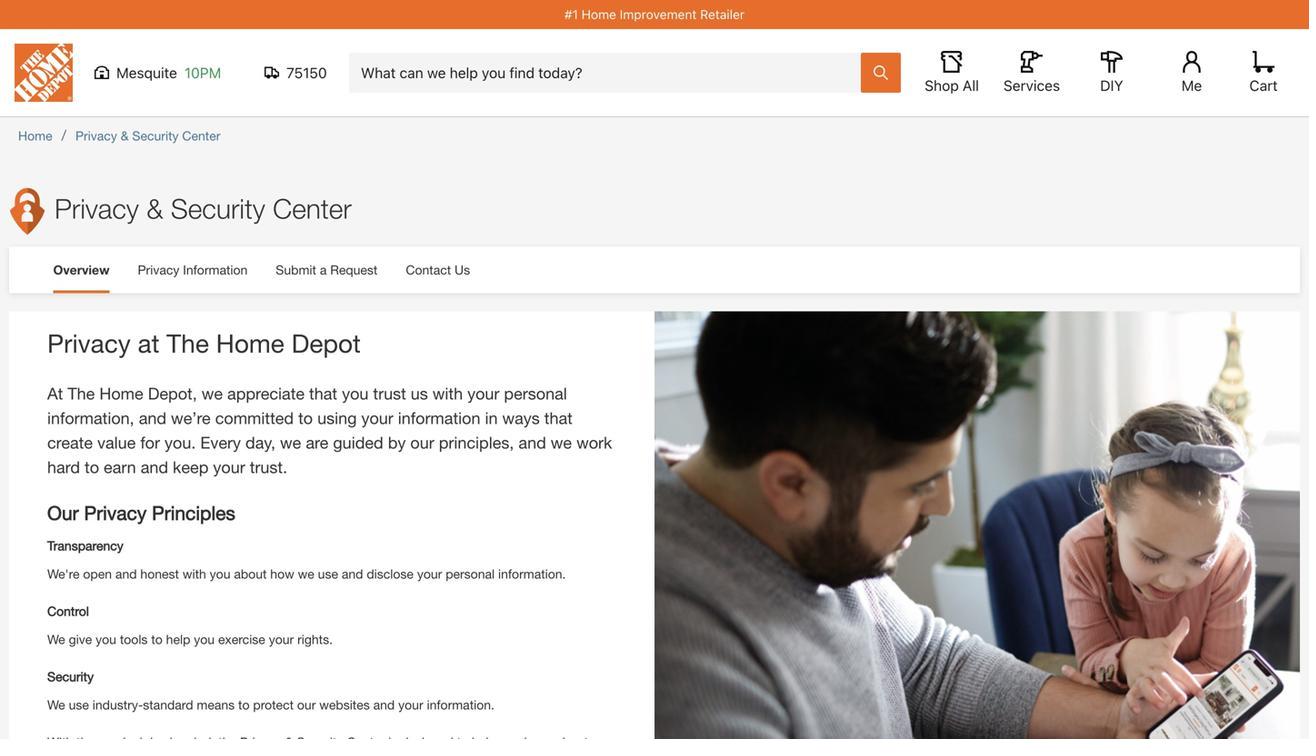 Task type: locate. For each thing, give the bounding box(es) containing it.
and
[[139, 408, 166, 428], [519, 433, 546, 452], [141, 457, 168, 477], [115, 566, 137, 581], [342, 566, 363, 581], [373, 697, 395, 712]]

and right websites
[[373, 697, 395, 712]]

tools
[[120, 632, 148, 647]]

privacy at homedepot image
[[655, 311, 1301, 739]]

to right means on the bottom left of page
[[238, 697, 250, 712]]

use
[[318, 566, 338, 581], [69, 697, 89, 712]]

means
[[197, 697, 235, 712]]

privacy right 'home' link
[[75, 128, 117, 143]]

#1
[[565, 7, 578, 22]]

security up information
[[171, 192, 265, 225]]

personal inside at the home depot, we appreciate that you trust us with your personal information, and we're committed to using your information in ways that create value for you. every day, we are guided by our principles, and we work hard to earn and keep your trust.
[[504, 384, 567, 403]]

1 vertical spatial with
[[183, 566, 206, 581]]

1 vertical spatial center
[[273, 192, 352, 225]]

to left earn
[[85, 457, 99, 477]]

at the home depot, we appreciate that you trust us with your personal information, and we're committed to using your information in ways that create value for you. every day, we are guided by our principles, and we work hard to earn and keep your trust.
[[47, 384, 612, 477]]

& up privacy information
[[147, 192, 163, 225]]

keep
[[173, 457, 209, 477]]

to up are
[[298, 408, 313, 428]]

your
[[468, 384, 500, 403], [361, 408, 394, 428], [213, 457, 245, 477], [417, 566, 442, 581], [269, 632, 294, 647], [398, 697, 423, 712]]

0 vertical spatial personal
[[504, 384, 567, 403]]

0 vertical spatial with
[[433, 384, 463, 403]]

0 vertical spatial &
[[121, 128, 129, 143]]

1 vertical spatial privacy & security center
[[55, 192, 352, 225]]

1 horizontal spatial the
[[167, 328, 209, 358]]

1 horizontal spatial our
[[411, 433, 434, 452]]

personal
[[504, 384, 567, 403], [446, 566, 495, 581]]

work
[[577, 433, 612, 452]]

our right by at the left bottom of page
[[411, 433, 434, 452]]

to
[[298, 408, 313, 428], [85, 457, 99, 477], [151, 632, 163, 647], [238, 697, 250, 712]]

appreciate
[[227, 384, 305, 403]]

we for we give you tools to help you exercise your rights.
[[47, 632, 65, 647]]

1 horizontal spatial personal
[[504, 384, 567, 403]]

0 horizontal spatial that
[[309, 384, 337, 403]]

1 we from the top
[[47, 632, 65, 647]]

you up 'using'
[[342, 384, 369, 403]]

use left industry-
[[69, 697, 89, 712]]

1 vertical spatial we
[[47, 697, 65, 712]]

security down give on the bottom left
[[47, 669, 94, 684]]

0 vertical spatial information.
[[498, 566, 566, 581]]

industry-
[[93, 697, 143, 712]]

that up 'using'
[[309, 384, 337, 403]]

we're open and honest with you about how we use and disclose your personal information.
[[47, 566, 566, 581]]

2 we from the top
[[47, 697, 65, 712]]

we're
[[171, 408, 211, 428]]

home link
[[18, 128, 52, 143]]

transparency
[[47, 538, 123, 553]]

&
[[121, 128, 129, 143], [147, 192, 163, 225]]

principles
[[152, 501, 235, 524]]

using
[[318, 408, 357, 428]]

with inside at the home depot, we appreciate that you trust us with your personal information, and we're committed to using your information in ways that create value for you. every day, we are guided by our principles, and we work hard to earn and keep your trust.
[[433, 384, 463, 403]]

1 horizontal spatial use
[[318, 566, 338, 581]]

us
[[411, 384, 428, 403]]

0 horizontal spatial &
[[121, 128, 129, 143]]

privacy left at
[[47, 328, 131, 358]]

center up a
[[273, 192, 352, 225]]

you right help
[[194, 632, 215, 647]]

our
[[411, 433, 434, 452], [297, 697, 316, 712]]

0 horizontal spatial with
[[183, 566, 206, 581]]

center
[[182, 128, 220, 143], [273, 192, 352, 225]]

submit a request
[[276, 262, 378, 277]]

1 vertical spatial that
[[545, 408, 573, 428]]

we left industry-
[[47, 697, 65, 712]]

shop all
[[925, 77, 979, 94]]

value
[[97, 433, 136, 452]]

information,
[[47, 408, 134, 428]]

1 vertical spatial use
[[69, 697, 89, 712]]

What can we help you find today? search field
[[361, 54, 860, 92]]

75150 button
[[265, 64, 327, 82]]

home up 'information,'
[[99, 384, 143, 403]]

1 horizontal spatial with
[[433, 384, 463, 403]]

privacy & security center up privacy information
[[55, 192, 352, 225]]

privacy information
[[138, 262, 248, 277]]

0 vertical spatial center
[[182, 128, 220, 143]]

home down the home depot logo
[[18, 128, 52, 143]]

privacy up transparency at left
[[84, 501, 147, 524]]

protect
[[253, 697, 294, 712]]

the inside at the home depot, we appreciate that you trust us with your personal information, and we're committed to using your information in ways that create value for you. every day, we are guided by our principles, and we work hard to earn and keep your trust.
[[68, 384, 95, 403]]

home inside at the home depot, we appreciate that you trust us with your personal information, and we're committed to using your information in ways that create value for you. every day, we are guided by our principles, and we work hard to earn and keep your trust.
[[99, 384, 143, 403]]

center down 10pm
[[182, 128, 220, 143]]

personal up ways
[[504, 384, 567, 403]]

exercise
[[218, 632, 265, 647]]

home right the #1
[[582, 7, 617, 22]]

request
[[330, 262, 378, 277]]

0 vertical spatial we
[[47, 632, 65, 647]]

mesquite
[[116, 64, 177, 81]]

your right websites
[[398, 697, 423, 712]]

overview link
[[53, 247, 110, 293]]

that right ways
[[545, 408, 573, 428]]

our privacy principles
[[47, 501, 235, 524]]

we
[[202, 384, 223, 403], [280, 433, 301, 452], [551, 433, 572, 452], [298, 566, 314, 581]]

and down ways
[[519, 433, 546, 452]]

trust.
[[250, 457, 287, 477]]

0 horizontal spatial information.
[[427, 697, 495, 712]]

with up information
[[433, 384, 463, 403]]

privacy at the home depot
[[47, 328, 361, 358]]

2 vertical spatial security
[[47, 669, 94, 684]]

your right disclose
[[417, 566, 442, 581]]

privacy toolbox image
[[9, 187, 45, 236]]

submit a request link
[[276, 247, 378, 293]]

& down mesquite
[[121, 128, 129, 143]]

personal right disclose
[[446, 566, 495, 581]]

with
[[433, 384, 463, 403], [183, 566, 206, 581]]

security down mesquite
[[132, 128, 179, 143]]

you
[[342, 384, 369, 403], [210, 566, 231, 581], [96, 632, 116, 647], [194, 632, 215, 647]]

privacy
[[75, 128, 117, 143], [55, 192, 139, 225], [138, 262, 180, 277], [47, 328, 131, 358], [84, 501, 147, 524]]

we
[[47, 632, 65, 647], [47, 697, 65, 712]]

we left work
[[551, 433, 572, 452]]

0 horizontal spatial our
[[297, 697, 316, 712]]

information.
[[498, 566, 566, 581], [427, 697, 495, 712]]

websites
[[319, 697, 370, 712]]

0 vertical spatial that
[[309, 384, 337, 403]]

we're
[[47, 566, 80, 581]]

your left 'rights.'
[[269, 632, 294, 647]]

1 vertical spatial &
[[147, 192, 163, 225]]

0 vertical spatial use
[[318, 566, 338, 581]]

privacy up 'overview' at the left top of the page
[[55, 192, 139, 225]]

give
[[69, 632, 92, 647]]

that
[[309, 384, 337, 403], [545, 408, 573, 428]]

information
[[398, 408, 481, 428]]

0 horizontal spatial the
[[68, 384, 95, 403]]

privacy & security center
[[75, 128, 220, 143], [55, 192, 352, 225]]

1 horizontal spatial center
[[273, 192, 352, 225]]

0 horizontal spatial center
[[182, 128, 220, 143]]

all
[[963, 77, 979, 94]]

security
[[132, 128, 179, 143], [171, 192, 265, 225], [47, 669, 94, 684]]

we left are
[[280, 433, 301, 452]]

and left disclose
[[342, 566, 363, 581]]

cart link
[[1244, 51, 1284, 95]]

we left give on the bottom left
[[47, 632, 65, 647]]

for
[[140, 433, 160, 452]]

1 horizontal spatial that
[[545, 408, 573, 428]]

we right how at the bottom left
[[298, 566, 314, 581]]

0 vertical spatial our
[[411, 433, 434, 452]]

privacy inside privacy information link
[[138, 262, 180, 277]]

privacy left information
[[138, 262, 180, 277]]

1 vertical spatial security
[[171, 192, 265, 225]]

1 vertical spatial personal
[[446, 566, 495, 581]]

privacy information link
[[138, 247, 248, 293]]

our
[[47, 501, 79, 524]]

improvement
[[620, 7, 697, 22]]

contact us link
[[406, 247, 470, 293]]

we give you tools to help you exercise your rights.
[[47, 632, 333, 647]]

our right protect
[[297, 697, 316, 712]]

home
[[582, 7, 617, 22], [18, 128, 52, 143], [216, 328, 285, 358], [99, 384, 143, 403]]

shop
[[925, 77, 959, 94]]

with right honest
[[183, 566, 206, 581]]

control
[[47, 604, 89, 619]]

me button
[[1163, 51, 1221, 95]]

use right how at the bottom left
[[318, 566, 338, 581]]

honest
[[140, 566, 179, 581]]

1 vertical spatial the
[[68, 384, 95, 403]]

standard
[[143, 697, 193, 712]]

0 horizontal spatial use
[[69, 697, 89, 712]]

privacy & security center down mesquite
[[75, 128, 220, 143]]



Task type: vqa. For each thing, say whether or not it's contained in the screenshot.
the bottom paint
no



Task type: describe. For each thing, give the bounding box(es) containing it.
information
[[183, 262, 248, 277]]

and up the 'for'
[[139, 408, 166, 428]]

every
[[200, 433, 241, 452]]

diy button
[[1083, 51, 1141, 95]]

ways
[[502, 408, 540, 428]]

our inside at the home depot, we appreciate that you trust us with your personal information, and we're committed to using your information in ways that create value for you. every day, we are guided by our principles, and we work hard to earn and keep your trust.
[[411, 433, 434, 452]]

create
[[47, 433, 93, 452]]

mesquite 10pm
[[116, 64, 221, 81]]

your down the trust
[[361, 408, 394, 428]]

overview
[[53, 262, 110, 277]]

you.
[[165, 433, 196, 452]]

1 horizontal spatial information.
[[498, 566, 566, 581]]

day,
[[246, 433, 276, 452]]

are
[[306, 433, 329, 452]]

contact
[[406, 262, 451, 277]]

and down the 'for'
[[141, 457, 168, 477]]

we use industry-standard means to protect our websites and your information.
[[47, 697, 495, 712]]

principles,
[[439, 433, 514, 452]]

a
[[320, 262, 327, 277]]

you right give on the bottom left
[[96, 632, 116, 647]]

hard
[[47, 457, 80, 477]]

to left help
[[151, 632, 163, 647]]

we up the we're
[[202, 384, 223, 403]]

and right open on the left bottom
[[115, 566, 137, 581]]

depot,
[[148, 384, 197, 403]]

retailer
[[701, 7, 745, 22]]

we for we use industry-standard means to protect our websites and your information.
[[47, 697, 65, 712]]

open
[[83, 566, 112, 581]]

by
[[388, 433, 406, 452]]

1 horizontal spatial &
[[147, 192, 163, 225]]

0 vertical spatial privacy & security center
[[75, 128, 220, 143]]

diy
[[1101, 77, 1124, 94]]

services
[[1004, 77, 1061, 94]]

trust
[[373, 384, 406, 403]]

at
[[138, 328, 160, 358]]

depot
[[292, 328, 361, 358]]

0 horizontal spatial personal
[[446, 566, 495, 581]]

you inside at the home depot, we appreciate that you trust us with your personal information, and we're committed to using your information in ways that create value for you. every day, we are guided by our principles, and we work hard to earn and keep your trust.
[[342, 384, 369, 403]]

cart
[[1250, 77, 1278, 94]]

0 vertical spatial security
[[132, 128, 179, 143]]

0 vertical spatial the
[[167, 328, 209, 358]]

disclose
[[367, 566, 414, 581]]

home up the appreciate
[[216, 328, 285, 358]]

how
[[270, 566, 294, 581]]

your down every
[[213, 457, 245, 477]]

rights.
[[297, 632, 333, 647]]

contact us
[[406, 262, 470, 277]]

submit
[[276, 262, 316, 277]]

us
[[455, 262, 470, 277]]

75150
[[287, 64, 327, 81]]

1 vertical spatial our
[[297, 697, 316, 712]]

the home depot logo image
[[15, 44, 73, 102]]

guided
[[333, 433, 384, 452]]

earn
[[104, 457, 136, 477]]

help
[[166, 632, 190, 647]]

about
[[234, 566, 267, 581]]

shop all button
[[923, 51, 981, 95]]

you left about
[[210, 566, 231, 581]]

1 vertical spatial information.
[[427, 697, 495, 712]]

committed
[[215, 408, 294, 428]]

your up in
[[468, 384, 500, 403]]

in
[[485, 408, 498, 428]]

me
[[1182, 77, 1203, 94]]

at
[[47, 384, 63, 403]]

#1 home improvement retailer
[[565, 7, 745, 22]]

services button
[[1003, 51, 1061, 95]]

10pm
[[185, 64, 221, 81]]



